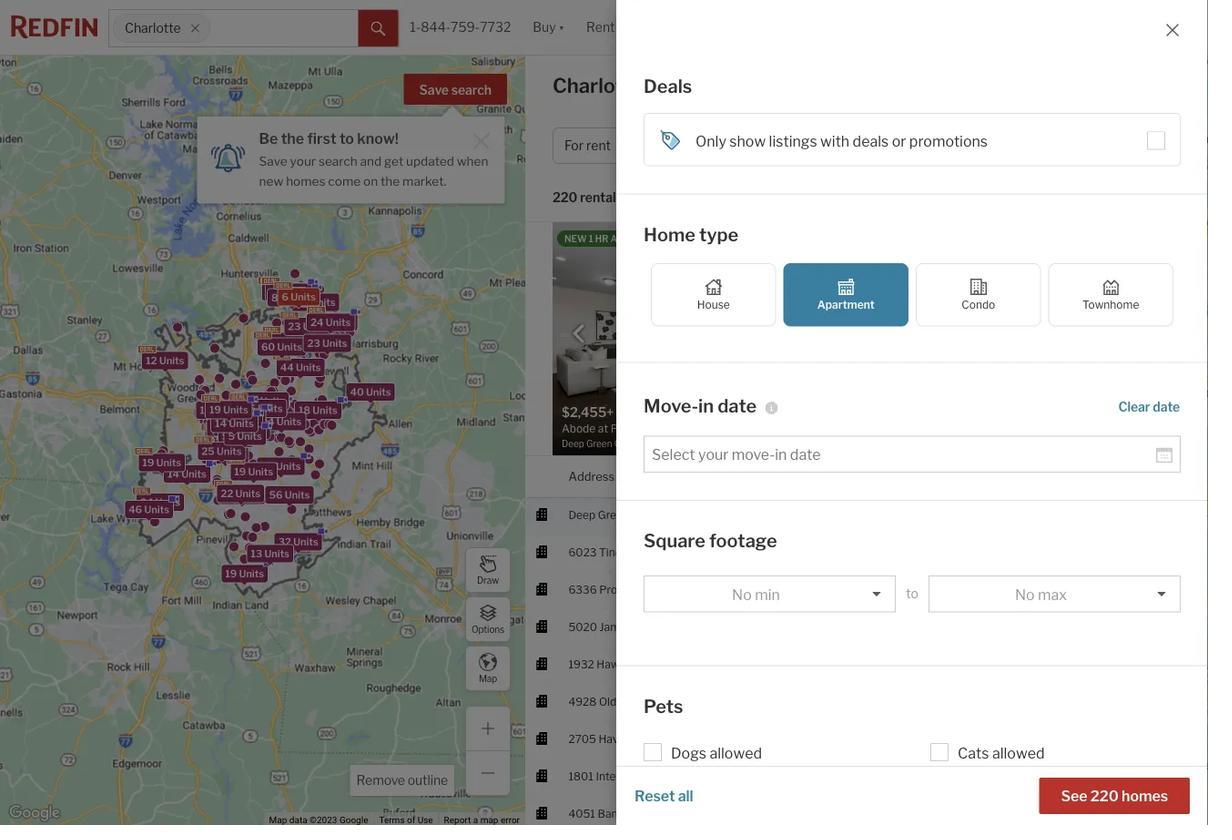 Task type: locate. For each thing, give the bounding box(es) containing it.
44
[[280, 362, 294, 373]]

1 horizontal spatial date
[[1153, 399, 1180, 415]]

price up the :
[[665, 138, 696, 153]]

2 horizontal spatial 12
[[270, 286, 281, 298]]

cats
[[958, 744, 989, 762]]

search up the come
[[319, 153, 358, 168]]

22 units
[[221, 487, 261, 499]]

1 < 1 day from the top
[[1080, 658, 1114, 671]]

1 no from the left
[[732, 586, 752, 604]]

34 units up the 25 units on the left of the page
[[209, 433, 249, 445]]

the
[[281, 129, 304, 147], [381, 173, 400, 188]]

1 horizontal spatial 34 units
[[261, 416, 302, 427]]

remove apartment image
[[826, 140, 837, 151]]

charlotte right dr
[[690, 546, 738, 559]]

hawkins
[[597, 658, 640, 671]]

0 vertical spatial 24 units
[[311, 317, 351, 328]]

redfin up hoa
[[899, 268, 932, 281]]

search down 759-
[[451, 82, 492, 98]]

sq.ft. button
[[999, 456, 1030, 497]]

ct
[[632, 509, 644, 522]]

1 horizontal spatial 1-2
[[948, 733, 964, 746]]

24
[[311, 317, 324, 328], [140, 496, 153, 508]]

220
[[553, 190, 578, 205], [1091, 787, 1119, 805]]

0 horizontal spatial 1-2
[[898, 583, 913, 597]]

5 units down 26 units
[[228, 431, 262, 442]]

1 day from the top
[[1095, 658, 1114, 671]]

redfin down details
[[1098, 469, 1135, 484]]

1-2 down 1-2.5
[[948, 733, 964, 746]]

< 1 day right the 1,724
[[1080, 658, 1114, 671]]

the right the on
[[381, 173, 400, 188]]

1 horizontal spatial 24 units
[[311, 317, 351, 328]]

2 day from the top
[[1095, 770, 1114, 783]]

1,760
[[1024, 807, 1053, 821]]

20
[[218, 417, 232, 428]]

to inside dialog
[[340, 129, 354, 147]]

1- up 1-3 at the bottom of page
[[898, 583, 907, 597]]

on
[[882, 268, 896, 281], [1080, 469, 1096, 484]]

next button image
[[831, 325, 850, 343]]

0+
[[911, 138, 928, 153]]

0 horizontal spatial 23
[[266, 286, 279, 298]]

no left max
[[1015, 586, 1035, 604]]

1801 interface ln
[[569, 770, 658, 783]]

pl right haverford
[[652, 733, 663, 746]]

reset
[[635, 787, 675, 805]]

1+ bd / 0+ ba button
[[858, 127, 979, 164]]

0 horizontal spatial allowed
[[710, 744, 762, 762]]

< up see
[[1080, 770, 1086, 783]]

1 favorite this home image from the top
[[1162, 652, 1184, 674]]

photos
[[1067, 194, 1115, 212]]

1 vertical spatial homes
[[1122, 787, 1168, 805]]

1 horizontal spatial save
[[419, 82, 449, 98]]

1 vertical spatial 23 units
[[288, 321, 328, 333]]

0 vertical spatial 2
[[907, 583, 913, 597]]

save up new
[[259, 153, 287, 168]]

1 vertical spatial apartment
[[818, 298, 875, 311]]

34 down '155 units'
[[261, 416, 274, 427]]

1 vertical spatial to
[[906, 586, 919, 602]]

1 vertical spatial on
[[1080, 469, 1096, 484]]

0 vertical spatial on redfin
[[882, 268, 932, 281]]

1 vertical spatial 220
[[1091, 787, 1119, 805]]

2 horizontal spatial 14
[[244, 404, 255, 415]]

2 horizontal spatial 12 units
[[270, 286, 308, 298]]

save down 844-
[[419, 82, 449, 98]]

40 units
[[350, 386, 391, 398]]

0 vertical spatial search
[[451, 82, 492, 98]]

0 vertical spatial <
[[1080, 658, 1086, 671]]

1 horizontal spatial 2
[[957, 733, 964, 746]]

charlotte up all
[[690, 733, 738, 746]]

Select your move-in date text field
[[652, 446, 1157, 464]]

1 horizontal spatial price
[[781, 469, 810, 484]]

the right be
[[281, 129, 304, 147]]

0 vertical spatial pl
[[652, 733, 663, 746]]

draw
[[477, 575, 499, 586]]

market.
[[403, 173, 446, 188]]

favorite this home image
[[1162, 652, 1184, 674], [1162, 764, 1184, 786], [1162, 801, 1184, 823]]

44 units
[[280, 362, 321, 373]]

24 units
[[311, 317, 351, 328], [140, 496, 180, 508]]

23 down 21
[[307, 338, 320, 349]]

1 horizontal spatial search
[[451, 82, 492, 98]]

3
[[907, 658, 914, 671]]

1- for 1932 hawkins st
[[898, 658, 907, 671]]

1 horizontal spatial 34
[[261, 416, 274, 427]]

on redfin up hoa
[[882, 268, 932, 281]]

273
[[211, 422, 230, 434]]

1 vertical spatial day
[[1095, 770, 1114, 783]]

1 horizontal spatial 23
[[288, 321, 301, 333]]

2 horizontal spatial 23
[[307, 338, 320, 349]]

1801
[[569, 770, 594, 783]]

pl down reset all
[[669, 807, 679, 821]]

show
[[730, 133, 766, 150]]

60
[[261, 341, 275, 353]]

1- left cats
[[948, 733, 957, 746]]

0 horizontal spatial 12 units
[[146, 355, 184, 367]]

24 units left '22'
[[140, 496, 180, 508]]

1 horizontal spatial no
[[1015, 586, 1035, 604]]

1 horizontal spatial homes
[[1122, 787, 1168, 805]]

rentals
[[580, 190, 623, 205]]

833-
[[999, 658, 1024, 671]]

available
[[1095, 293, 1142, 306]]

see
[[1061, 787, 1088, 805]]

23 up 37 units
[[288, 321, 301, 333]]

remove charlotte image
[[190, 23, 201, 34]]

2 for 2705 haverford pl
[[957, 733, 964, 746]]

2 5 units from the left
[[228, 431, 262, 442]]

0 vertical spatial favorite this home image
[[880, 423, 902, 445]]

24 left '22'
[[140, 496, 153, 508]]

2 vertical spatial 23
[[307, 338, 320, 349]]

0 horizontal spatial price button
[[653, 127, 731, 164]]

to up 3
[[906, 586, 919, 602]]

5 units down 4 units
[[222, 430, 256, 442]]

1+ bd / 0+ ba
[[870, 138, 945, 153]]

34 up the 25 units on the left of the page
[[209, 433, 222, 445]]

search inside save your search and get updated when new homes come on the market.
[[319, 153, 358, 168]]

no left min
[[732, 586, 752, 604]]

1 vertical spatial 34 units
[[209, 433, 249, 445]]

2 allowed from the left
[[993, 744, 1045, 762]]

23 left 6 at top
[[266, 286, 279, 298]]

5 right 8 at left bottom
[[228, 431, 235, 442]]

homes inside button
[[1122, 787, 1168, 805]]

1 vertical spatial 1
[[1088, 658, 1093, 671]]

0 horizontal spatial the
[[281, 129, 304, 147]]

james
[[600, 621, 632, 634]]

< 1 day
[[1080, 658, 1114, 671], [1080, 770, 1114, 783]]

1 vertical spatial the
[[381, 173, 400, 188]]

0 vertical spatial 220
[[553, 190, 578, 205]]

1 vertical spatial 14
[[215, 418, 227, 429]]

6023
[[569, 546, 597, 559]]

0 vertical spatial 1
[[589, 233, 594, 244]]

/
[[904, 138, 909, 153]]

56
[[269, 489, 283, 501]]

and
[[360, 153, 382, 168]]

status
[[1022, 293, 1055, 306]]

1 vertical spatial pl
[[669, 807, 679, 821]]

day up the see 220 homes
[[1095, 770, 1114, 783]]

deep
[[569, 509, 596, 522]]

0 horizontal spatial on redfin
[[882, 268, 932, 281]]

save search
[[419, 82, 492, 98]]

1- right 3
[[948, 658, 957, 671]]

option group containing house
[[651, 264, 1174, 327]]

2 no from the left
[[1015, 586, 1035, 604]]

1 up the see 220 homes
[[1088, 770, 1093, 783]]

2 < 1 day from the top
[[1080, 770, 1114, 783]]

0 horizontal spatial 14
[[168, 468, 179, 480]]

pl
[[652, 733, 663, 746], [669, 807, 679, 821]]

1 vertical spatial 12 units
[[146, 355, 184, 367]]

1,458
[[1025, 583, 1053, 597]]

charlotte down the dogs allowed at the bottom of page
[[690, 770, 738, 783]]

updated
[[406, 153, 454, 168]]

1 vertical spatial 24
[[140, 496, 153, 508]]

new
[[259, 173, 283, 188]]

option group
[[651, 264, 1174, 327]]

0 horizontal spatial on
[[882, 268, 896, 281]]

view details link
[[1053, 417, 1144, 450]]

0 horizontal spatial 7
[[217, 421, 223, 433]]

1 5 from the left
[[222, 430, 229, 442]]

0 horizontal spatial redfin
[[899, 268, 932, 281]]

day for 1,724
[[1095, 658, 1114, 671]]

rd down dr
[[660, 583, 674, 597]]

1 horizontal spatial 12
[[200, 404, 211, 416]]

0 vertical spatial 34
[[261, 416, 274, 427]]

1 vertical spatial 34
[[209, 433, 222, 445]]

1 horizontal spatial allowed
[[993, 744, 1045, 762]]

know!
[[357, 129, 399, 147]]

58 days
[[1080, 807, 1120, 821]]

1,398
[[1024, 770, 1053, 783]]

map
[[479, 673, 497, 684]]

0 vertical spatial apartment
[[750, 138, 817, 153]]

1-2 up 1-3 at the bottom of page
[[898, 583, 913, 597]]

1- left 1-2.5
[[898, 658, 907, 671]]

0 vertical spatial rd
[[660, 583, 674, 597]]

all
[[678, 787, 694, 805]]

1 vertical spatial on redfin
[[1080, 469, 1135, 484]]

redfin inside 'button'
[[1098, 469, 1135, 484]]

search inside button
[[451, 82, 492, 98]]

day right the 1,724
[[1095, 658, 1114, 671]]

10 units
[[222, 489, 261, 501]]

21
[[315, 316, 326, 328]]

save inside button
[[419, 82, 449, 98]]

Condo checkbox
[[916, 264, 1041, 327]]

date right in at right
[[718, 395, 757, 417]]

26
[[231, 418, 244, 430]]

on up hoa
[[882, 268, 896, 281]]

day for 1,398
[[1095, 770, 1114, 783]]

date right clear
[[1153, 399, 1180, 415]]

on inside 'button'
[[1080, 469, 1096, 484]]

0 vertical spatial day
[[1095, 658, 1114, 671]]

on down view
[[1080, 469, 1096, 484]]

—
[[992, 293, 1002, 306]]

5 down 4
[[222, 430, 229, 442]]

allowed right dogs
[[710, 744, 762, 762]]

park
[[635, 546, 659, 559]]

0 vertical spatial redfin
[[899, 268, 932, 281]]

3 favorite this home image from the top
[[1162, 801, 1184, 823]]

1 vertical spatial 14 units
[[215, 418, 254, 429]]

on redfin down details
[[1080, 469, 1135, 484]]

1 left hr
[[589, 233, 594, 244]]

ba
[[930, 138, 945, 153]]

1 vertical spatial search
[[319, 153, 358, 168]]

2 up 3
[[907, 583, 913, 597]]

24 down 39 units
[[311, 317, 324, 328]]

13 units
[[251, 548, 290, 560]]

< 1 day up the see 220 homes
[[1080, 770, 1114, 783]]

charlotte down "way"
[[690, 658, 738, 671]]

2 vertical spatial 1
[[1088, 770, 1093, 783]]

0 horizontal spatial no
[[732, 586, 752, 604]]

square
[[644, 530, 706, 552]]

listings
[[769, 133, 817, 150]]

593-
[[999, 770, 1024, 783]]

220 left "rentals"
[[553, 190, 578, 205]]

220 up days
[[1091, 787, 1119, 805]]

be
[[259, 129, 278, 147]]

1 vertical spatial favorite this home image
[[1162, 577, 1184, 599]]

1- for 2705 haverford pl
[[948, 733, 957, 746]]

0 horizontal spatial search
[[319, 153, 358, 168]]

apartment up next button icon
[[818, 298, 875, 311]]

ago
[[611, 233, 631, 244]]

18
[[299, 404, 310, 416]]

pineville
[[619, 695, 662, 709]]

2 < from the top
[[1080, 770, 1086, 783]]

price button up $2,600+
[[781, 456, 810, 497]]

1932
[[569, 658, 594, 671]]

apartment left the remove apartment image
[[750, 138, 817, 153]]

details
[[1095, 427, 1134, 443]]

0 vertical spatial < 1 day
[[1080, 658, 1114, 671]]

to right first
[[340, 129, 354, 147]]

1 horizontal spatial 14
[[215, 418, 227, 429]]

34 units down '155 units'
[[261, 416, 302, 427]]

1 vertical spatial 2
[[957, 733, 964, 746]]

1 allowed from the left
[[710, 744, 762, 762]]

0 vertical spatial 23
[[266, 286, 279, 298]]

24 units down 39 units
[[311, 317, 351, 328]]

allowed up the 593-1,398
[[993, 744, 1045, 762]]

1 horizontal spatial 220
[[1091, 787, 1119, 805]]

condo
[[962, 298, 996, 311]]

save inside save your search and get updated when new homes come on the market.
[[259, 153, 287, 168]]

2 for 6336 providence rd
[[907, 583, 913, 597]]

2 favorite this home image from the top
[[1162, 764, 1184, 786]]

1 horizontal spatial 24
[[311, 317, 324, 328]]

6 units
[[282, 291, 316, 303]]

1 vertical spatial 1-2
[[948, 733, 964, 746]]

< right the 1,724
[[1080, 658, 1086, 671]]

days
[[1096, 807, 1120, 821]]

2 vertical spatial 12
[[200, 404, 211, 416]]

< 1 day for 593-1,398
[[1080, 770, 1114, 783]]

favorite this home image
[[880, 423, 902, 445], [1162, 577, 1184, 599]]

price button up the :
[[653, 127, 731, 164]]

charlotte for 1801 interface ln
[[690, 770, 738, 783]]

0 horizontal spatial homes
[[286, 173, 326, 188]]

price button
[[653, 127, 731, 164], [781, 456, 810, 497]]

rd right pineville
[[664, 695, 679, 709]]

34 units
[[261, 416, 302, 427], [209, 433, 249, 445]]

2 down 1-2.5
[[957, 733, 964, 746]]

7
[[217, 421, 223, 433], [233, 424, 239, 436]]

0 vertical spatial 1-2
[[898, 583, 913, 597]]

1 < from the top
[[1080, 658, 1086, 671]]

0 vertical spatial 12
[[270, 286, 281, 298]]

7732
[[480, 19, 511, 35]]

0 vertical spatial favorite this home image
[[1162, 652, 1184, 674]]

1 right the 1,724
[[1088, 658, 1093, 671]]

favorite this home image for 833-1,724
[[1162, 652, 1184, 674]]

table
[[1140, 194, 1178, 212]]

allowed for cats allowed
[[993, 744, 1045, 762]]

0 horizontal spatial pl
[[652, 733, 663, 746]]

0 horizontal spatial to
[[340, 129, 354, 147]]

price
[[665, 138, 696, 153], [781, 469, 810, 484]]

1 horizontal spatial on
[[1080, 469, 1096, 484]]

0 horizontal spatial 12
[[146, 355, 157, 367]]

redfin
[[899, 268, 932, 281], [1098, 469, 1135, 484]]

charlotte up "way"
[[690, 583, 738, 597]]

come
[[328, 173, 361, 188]]

homes inside save your search and get updated when new homes come on the market.
[[286, 173, 326, 188]]

price up $2,600+
[[781, 469, 810, 484]]

1 vertical spatial redfin
[[1098, 469, 1135, 484]]

submit search image
[[371, 22, 386, 36]]

0 horizontal spatial save
[[259, 153, 287, 168]]

1- right the submit search image
[[410, 19, 421, 35]]

for
[[565, 138, 584, 153]]

1 vertical spatial favorite this home image
[[1162, 764, 1184, 786]]

Apartment checkbox
[[784, 264, 909, 327]]



Task type: describe. For each thing, give the bounding box(es) containing it.
green
[[598, 509, 629, 522]]

1-2 for 2705 haverford pl
[[948, 733, 964, 746]]

1 for 593-1,398
[[1088, 770, 1093, 783]]

townhome
[[1083, 298, 1140, 311]]

type
[[699, 224, 739, 246]]

0 vertical spatial on
[[882, 268, 896, 281]]

26 units
[[231, 418, 271, 430]]

1 horizontal spatial favorite this home image
[[1162, 577, 1184, 599]]

dogs
[[671, 744, 707, 762]]

sort :
[[645, 190, 675, 205]]

32
[[278, 536, 291, 548]]

86
[[271, 292, 285, 304]]

for rent
[[565, 138, 611, 153]]

0 vertical spatial price button
[[653, 127, 731, 164]]

1 for 833-1,724
[[1088, 658, 1093, 671]]

/mo
[[826, 658, 846, 671]]

be the first to know! dialog
[[197, 106, 505, 204]]

•
[[632, 191, 636, 206]]

old
[[599, 695, 617, 709]]

location
[[690, 469, 739, 484]]

Townhome checkbox
[[1049, 264, 1174, 327]]

37
[[271, 336, 283, 348]]

options
[[472, 624, 505, 635]]

848-
[[999, 583, 1025, 597]]

recommended button
[[675, 189, 784, 206]]

recommended
[[677, 190, 770, 205]]

favorite this home image for 593-1,398
[[1162, 764, 1184, 786]]

save your search and get updated when new homes come on the market.
[[259, 153, 488, 188]]

save for save search
[[419, 82, 449, 98]]

google image
[[5, 801, 65, 825]]

the inside save your search and get updated when new homes come on the market.
[[381, 173, 400, 188]]

25 units
[[202, 446, 242, 457]]

1-2 for 6336 providence rd
[[898, 583, 913, 597]]

be the first to know!
[[259, 129, 399, 147]]

0 vertical spatial 12 units
[[270, 286, 308, 298]]

home
[[644, 224, 696, 246]]

haverford
[[599, 733, 650, 746]]

1-3
[[898, 658, 914, 671]]

10
[[222, 489, 234, 501]]

0 horizontal spatial date
[[718, 395, 757, 417]]

2 vertical spatial 14
[[168, 468, 179, 480]]

0 vertical spatial 34 units
[[261, 416, 302, 427]]

4051 bannockburn pl
[[569, 807, 679, 821]]

in
[[699, 395, 714, 417]]

only
[[696, 133, 727, 150]]

min
[[755, 586, 780, 604]]

0 vertical spatial the
[[281, 129, 304, 147]]

1 5 units from the left
[[222, 430, 256, 442]]

2 vertical spatial 14 units
[[168, 468, 207, 480]]

1 vertical spatial price
[[781, 469, 810, 484]]

848-1,458
[[999, 583, 1053, 597]]

charlotte for 6336 providence rd
[[690, 583, 738, 597]]

save for save your search and get updated when new homes come on the market.
[[259, 153, 287, 168]]

deals
[[644, 75, 692, 97]]

deep green ct
[[569, 509, 644, 522]]

no for no max
[[1015, 586, 1035, 604]]

1 horizontal spatial 7
[[233, 424, 239, 436]]

35 units
[[245, 395, 285, 407]]

32 units
[[278, 536, 318, 548]]

photo of deep green ct, charlotte, nc 28269 image
[[553, 222, 867, 455]]

1 vertical spatial 12
[[146, 355, 157, 367]]

18 units
[[299, 404, 338, 416]]

0 vertical spatial 14
[[244, 404, 255, 415]]

1 vertical spatial rd
[[664, 695, 679, 709]]

35
[[245, 395, 258, 407]]

0 vertical spatial 23 units
[[266, 286, 306, 298]]

beds
[[898, 469, 926, 484]]

pl for 2705 haverford pl
[[652, 733, 663, 746]]

86 units
[[271, 292, 312, 304]]

759-
[[451, 19, 480, 35]]

6023 tindall park dr
[[569, 546, 674, 559]]

bd
[[886, 138, 901, 153]]

or
[[892, 133, 907, 150]]

size
[[1042, 268, 1063, 281]]

1- for 6336 providence rd
[[898, 583, 907, 597]]

st
[[643, 658, 654, 671]]

4 units
[[220, 418, 254, 430]]

1 vertical spatial price button
[[781, 456, 810, 497]]

220 inside "220 rentals •"
[[553, 190, 578, 205]]

bannockburn
[[598, 807, 666, 821]]

previous button image
[[570, 325, 588, 343]]

charlotte up rent
[[553, 73, 643, 98]]

833-1,724
[[999, 658, 1052, 671]]

62
[[261, 460, 274, 472]]

charlotte for 2705 haverford pl
[[690, 733, 738, 746]]

20 units
[[218, 417, 259, 428]]

view details button
[[1053, 419, 1144, 450]]

on redfin button
[[1080, 456, 1135, 497]]

map button
[[465, 646, 511, 691]]

6336
[[569, 583, 597, 597]]

deal
[[653, 233, 678, 244]]

when
[[457, 153, 488, 168]]

way
[[698, 621, 720, 634]]

clear date
[[1119, 399, 1180, 415]]

sq.ft.
[[999, 469, 1030, 484]]

no for no min
[[732, 586, 752, 604]]

< 1 day for 833-1,724
[[1080, 658, 1114, 671]]

2 5 from the left
[[228, 431, 235, 442]]

map region
[[0, 0, 704, 825]]

on
[[363, 173, 378, 188]]

charlotte for 1932 hawkins st
[[690, 658, 738, 671]]

promotions
[[910, 133, 988, 150]]

allowed for dogs allowed
[[710, 744, 762, 762]]

$2,600+
[[781, 546, 827, 559]]

house
[[697, 298, 730, 311]]

:
[[672, 190, 675, 205]]

remove 1+ bd / 0+ ba image
[[954, 140, 965, 151]]

25
[[202, 446, 215, 457]]

5020
[[569, 621, 597, 634]]

0 vertical spatial price
[[665, 138, 696, 153]]

0 vertical spatial 14 units
[[244, 404, 283, 415]]

x-out this home image
[[916, 423, 938, 445]]

apartment inside option
[[818, 298, 875, 311]]

844-
[[421, 19, 451, 35]]

< for 1,724
[[1080, 658, 1086, 671]]

with
[[821, 133, 850, 150]]

1 horizontal spatial on redfin
[[1080, 469, 1135, 484]]

4
[[220, 418, 227, 430]]

lot
[[1022, 268, 1040, 281]]

220 rentals •
[[553, 190, 636, 206]]

charlotte for 6023 tindall park dr
[[690, 546, 738, 559]]

dr
[[662, 546, 674, 559]]

apartment button
[[738, 127, 851, 164]]

no min
[[732, 586, 780, 604]]

< for 1,398
[[1080, 770, 1086, 783]]

1 horizontal spatial to
[[906, 586, 919, 602]]

1 horizontal spatial 12 units
[[200, 404, 238, 416]]

6
[[282, 291, 289, 303]]

pl for 4051 bannockburn pl
[[669, 807, 679, 821]]

charlotte left "remove charlotte" icon
[[125, 20, 181, 36]]

220 inside button
[[1091, 787, 1119, 805]]

1,724
[[1024, 658, 1052, 671]]

46 units
[[129, 504, 169, 516]]

first
[[307, 129, 337, 147]]

apartment inside button
[[750, 138, 817, 153]]

0 horizontal spatial 24 units
[[140, 496, 180, 508]]

save search button
[[404, 74, 507, 105]]

1-844-759-7732 link
[[410, 19, 511, 35]]

move-
[[644, 395, 699, 417]]

House checkbox
[[651, 264, 776, 327]]

outline
[[408, 773, 448, 788]]

address button
[[569, 456, 615, 497]]

table button
[[1136, 193, 1181, 221]]

2 vertical spatial 23 units
[[307, 338, 347, 349]]

date inside button
[[1153, 399, 1180, 415]]



Task type: vqa. For each thing, say whether or not it's contained in the screenshot.
leftmost 0
no



